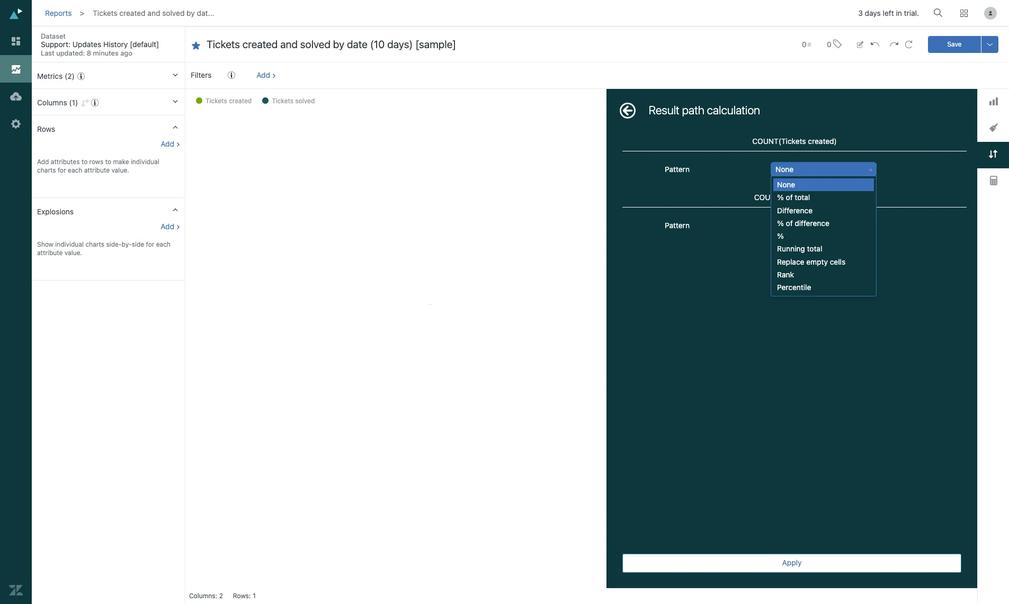Task type: describe. For each thing, give the bounding box(es) containing it.
none % of total difference % of difference % running total replace empty cells rank percentile
[[777, 180, 846, 292]]

trial.
[[904, 9, 919, 18]]

tickets solved
[[272, 97, 315, 105]]

calc image
[[990, 176, 997, 186]]

none option
[[773, 179, 874, 191]]

running total option
[[773, 243, 874, 256]]

value. inside show individual charts side-by-side for each attribute value.
[[64, 249, 82, 257]]

save group
[[928, 36, 999, 53]]

solved)
[[810, 193, 835, 202]]

rows
[[37, 124, 55, 134]]

created for tickets created and solved by dat...
[[119, 8, 145, 17]]

zendesk products image
[[960, 10, 968, 17]]

2 vertical spatial none
[[776, 221, 794, 230]]

1 horizontal spatial solved
[[295, 97, 315, 105]]

Search... field
[[936, 5, 946, 21]]

charts inside add attributes to rows to make individual charts for each attribute value.
[[37, 166, 56, 174]]

difference
[[777, 206, 813, 215]]

0 horizontal spatial open in-app guide image
[[77, 73, 85, 80]]

and
[[147, 8, 160, 17]]

0
[[827, 39, 832, 48]]

by-
[[122, 241, 132, 248]]

none inside none % of total difference % of difference % running total replace empty cells rank percentile
[[777, 180, 795, 189]]

0 vertical spatial total
[[795, 193, 810, 202]]

2 horizontal spatial open in-app guide image
[[228, 72, 235, 79]]

path
[[682, 103, 704, 117]]

save button
[[928, 36, 981, 53]]

arrow left3 image
[[620, 103, 636, 119]]

empty
[[806, 257, 828, 266]]

by
[[187, 8, 195, 17]]

datasets image
[[9, 90, 23, 103]]

columns (1)
[[37, 98, 78, 107]]

2 to from the left
[[105, 158, 111, 166]]

(1)
[[69, 98, 78, 107]]

percentile option
[[773, 281, 874, 294]]

created for tickets created
[[229, 97, 252, 105]]

individual inside add attributes to rows to make individual charts for each attribute value.
[[131, 158, 159, 166]]

each inside add attributes to rows to make individual charts for each attribute value.
[[68, 166, 82, 174]]

2 none link from the top
[[771, 219, 876, 233]]

metrics (2)
[[37, 72, 75, 81]]

apply button
[[622, 554, 962, 573]]

columns
[[37, 98, 67, 107]]

metrics
[[37, 72, 63, 81]]

for inside add attributes to rows to make individual charts for each attribute value.
[[58, 166, 66, 174]]

columns: 2
[[189, 592, 223, 600]]

tickets for tickets solved
[[272, 97, 293, 105]]

rows: 1
[[233, 592, 256, 600]]

columns:
[[189, 592, 217, 600]]

3
[[858, 9, 863, 18]]

graph image
[[989, 97, 998, 105]]

make
[[113, 158, 129, 166]]

count(tickets created)
[[752, 137, 837, 146]]

difference option
[[773, 204, 874, 217]]

tickets for tickets created and solved by dat...
[[93, 8, 117, 17]]

rows
[[89, 158, 103, 166]]

result path calculation
[[649, 103, 760, 117]]

value. inside add attributes to rows to make individual charts for each attribute value.
[[111, 166, 129, 174]]

admin image
[[9, 117, 23, 131]]

save
[[947, 40, 962, 48]]



Task type: locate. For each thing, give the bounding box(es) containing it.
1 horizontal spatial value.
[[111, 166, 129, 174]]

add attributes to rows to make individual charts for each attribute value.
[[37, 158, 159, 174]]

0 vertical spatial each
[[68, 166, 82, 174]]

value. down make
[[111, 166, 129, 174]]

none link down difference option
[[771, 219, 876, 233]]

each down attributes
[[68, 166, 82, 174]]

side
[[132, 241, 144, 248]]

individual
[[131, 158, 159, 166], [55, 241, 84, 248]]

% option
[[773, 230, 874, 243]]

percentile
[[777, 283, 811, 292]]

attribute down rows
[[84, 166, 110, 174]]

individual right show
[[55, 241, 84, 248]]

list box containing none
[[771, 179, 874, 294]]

0 horizontal spatial tickets
[[93, 8, 117, 17]]

created
[[119, 8, 145, 17], [229, 97, 252, 105]]

explosions
[[37, 207, 74, 216]]

1 vertical spatial none
[[777, 180, 795, 189]]

value.
[[111, 166, 129, 174], [64, 249, 82, 257]]

1 vertical spatial individual
[[55, 241, 84, 248]]

count(tickets up difference
[[754, 193, 808, 202]]

pattern
[[665, 165, 690, 174], [665, 221, 690, 230]]

replace
[[777, 257, 804, 266]]

1 vertical spatial solved
[[295, 97, 315, 105]]

of
[[786, 193, 793, 202], [786, 219, 793, 228]]

total
[[795, 193, 810, 202], [807, 244, 822, 253]]

%
[[777, 193, 784, 202], [777, 219, 784, 228], [777, 232, 784, 241]]

0 horizontal spatial individual
[[55, 241, 84, 248]]

2 vertical spatial %
[[777, 232, 784, 241]]

none link
[[771, 163, 876, 177], [771, 219, 876, 233]]

3 days left in trial.
[[858, 9, 919, 18]]

count(tickets for count(tickets solved)
[[754, 193, 808, 202]]

1 vertical spatial count(tickets
[[754, 193, 808, 202]]

tickets for tickets created
[[206, 97, 227, 105]]

count(tickets for count(tickets created)
[[752, 137, 806, 146]]

tickets created and solved by dat...
[[93, 8, 214, 17]]

open in-app guide image up tickets created
[[228, 72, 235, 79]]

0 button
[[822, 33, 846, 56]]

list box
[[771, 179, 874, 294]]

0 vertical spatial pattern
[[665, 165, 690, 174]]

None text field
[[207, 37, 781, 52]]

add
[[257, 70, 270, 79], [161, 139, 174, 148], [37, 158, 49, 166], [161, 222, 174, 231]]

count(tickets
[[752, 137, 806, 146], [754, 193, 808, 202]]

reports image
[[9, 62, 23, 76]]

cells
[[830, 257, 846, 266]]

1 horizontal spatial for
[[146, 241, 154, 248]]

individual right make
[[131, 158, 159, 166]]

combined shape image
[[989, 124, 998, 132]]

for right side
[[146, 241, 154, 248]]

% of difference option
[[773, 217, 874, 230]]

show individual charts side-by-side for each attribute value.
[[37, 241, 171, 257]]

1 % from the top
[[777, 193, 784, 202]]

% down difference
[[777, 219, 784, 228]]

zendesk image
[[9, 584, 23, 598]]

% up running
[[777, 232, 784, 241]]

charts left side-
[[86, 241, 104, 248]]

count(tickets solved)
[[754, 193, 835, 202]]

tickets
[[93, 8, 117, 17], [206, 97, 227, 105], [272, 97, 293, 105]]

for down attributes
[[58, 166, 66, 174]]

rank option
[[773, 268, 874, 281]]

0 vertical spatial for
[[58, 166, 66, 174]]

difference
[[795, 219, 830, 228]]

none
[[776, 165, 794, 174], [777, 180, 795, 189], [776, 221, 794, 230]]

calculation
[[707, 103, 760, 117]]

0 vertical spatial charts
[[37, 166, 56, 174]]

1 horizontal spatial individual
[[131, 158, 159, 166]]

to right rows
[[105, 158, 111, 166]]

of up difference
[[786, 193, 793, 202]]

1 vertical spatial created
[[229, 97, 252, 105]]

for
[[58, 166, 66, 174], [146, 241, 154, 248]]

days
[[865, 9, 881, 18]]

1 horizontal spatial created
[[229, 97, 252, 105]]

0 vertical spatial %
[[777, 193, 784, 202]]

attribute down show
[[37, 249, 63, 257]]

0 vertical spatial attribute
[[84, 166, 110, 174]]

0 vertical spatial none link
[[771, 163, 876, 177]]

created)
[[808, 137, 837, 146]]

dashboard image
[[9, 34, 23, 48]]

0 horizontal spatial solved
[[162, 8, 185, 17]]

side-
[[106, 241, 122, 248]]

0 horizontal spatial charts
[[37, 166, 56, 174]]

each right side
[[156, 241, 171, 248]]

0 horizontal spatial created
[[119, 8, 145, 17]]

each inside show individual charts side-by-side for each attribute value.
[[156, 241, 171, 248]]

1 vertical spatial value.
[[64, 249, 82, 257]]

2 horizontal spatial tickets
[[272, 97, 293, 105]]

individual inside show individual charts side-by-side for each attribute value.
[[55, 241, 84, 248]]

for inside show individual charts side-by-side for each attribute value.
[[146, 241, 154, 248]]

1 to from the left
[[82, 158, 88, 166]]

apply
[[782, 558, 802, 567]]

(2)
[[65, 72, 75, 81]]

add inside add attributes to rows to make individual charts for each attribute value.
[[37, 158, 49, 166]]

1 vertical spatial of
[[786, 219, 793, 228]]

1 none link from the top
[[771, 163, 876, 177]]

1 pattern from the top
[[665, 165, 690, 174]]

1 vertical spatial total
[[807, 244, 822, 253]]

1 vertical spatial charts
[[86, 241, 104, 248]]

1 horizontal spatial open in-app guide image
[[91, 99, 99, 106]]

left
[[883, 9, 894, 18]]

% up difference
[[777, 193, 784, 202]]

solved
[[162, 8, 185, 17], [295, 97, 315, 105]]

0 horizontal spatial value.
[[64, 249, 82, 257]]

1 vertical spatial each
[[156, 241, 171, 248]]

to
[[82, 158, 88, 166], [105, 158, 111, 166]]

charts
[[37, 166, 56, 174], [86, 241, 104, 248]]

1 horizontal spatial tickets
[[206, 97, 227, 105]]

0 horizontal spatial to
[[82, 158, 88, 166]]

arrows image
[[989, 150, 998, 159]]

open in-app guide image right (2)
[[77, 73, 85, 80]]

0 vertical spatial count(tickets
[[752, 137, 806, 146]]

each
[[68, 166, 82, 174], [156, 241, 171, 248]]

running
[[777, 244, 805, 253]]

2 % from the top
[[777, 219, 784, 228]]

0 vertical spatial solved
[[162, 8, 185, 17]]

total up difference
[[795, 193, 810, 202]]

count(tickets left created)
[[752, 137, 806, 146]]

open in-app guide image
[[228, 72, 235, 79], [77, 73, 85, 80], [91, 99, 99, 106]]

total up empty
[[807, 244, 822, 253]]

dat...
[[197, 8, 214, 17]]

3 % from the top
[[777, 232, 784, 241]]

1 of from the top
[[786, 193, 793, 202]]

charts down attributes
[[37, 166, 56, 174]]

1 horizontal spatial charts
[[86, 241, 104, 248]]

attributes
[[51, 158, 80, 166]]

1 vertical spatial attribute
[[37, 249, 63, 257]]

tickets created
[[206, 97, 252, 105]]

2
[[219, 592, 223, 600]]

2 pattern from the top
[[665, 221, 690, 230]]

1 horizontal spatial to
[[105, 158, 111, 166]]

0 vertical spatial created
[[119, 8, 145, 17]]

filters
[[191, 70, 212, 79]]

1 horizontal spatial attribute
[[84, 166, 110, 174]]

rows:
[[233, 592, 251, 600]]

attribute inside add attributes to rows to make individual charts for each attribute value.
[[84, 166, 110, 174]]

value. down 'explosions'
[[64, 249, 82, 257]]

of down difference
[[786, 219, 793, 228]]

1 vertical spatial pattern
[[665, 221, 690, 230]]

open in-app guide image right (1)
[[91, 99, 99, 106]]

show
[[37, 241, 53, 248]]

none link up none option
[[771, 163, 876, 177]]

0 horizontal spatial for
[[58, 166, 66, 174]]

replace empty cells option
[[773, 256, 874, 268]]

0 vertical spatial of
[[786, 193, 793, 202]]

rank
[[777, 270, 794, 279]]

in
[[896, 9, 902, 18]]

% of total option
[[773, 191, 874, 204]]

1 horizontal spatial each
[[156, 241, 171, 248]]

reports
[[45, 8, 72, 17]]

0 vertical spatial none
[[776, 165, 794, 174]]

1
[[253, 592, 256, 600]]

attribute
[[84, 166, 110, 174], [37, 249, 63, 257]]

result
[[649, 103, 680, 117]]

2 of from the top
[[786, 219, 793, 228]]

1 vertical spatial %
[[777, 219, 784, 228]]

to left rows
[[82, 158, 88, 166]]

charts inside show individual charts side-by-side for each attribute value.
[[86, 241, 104, 248]]

attribute inside show individual charts side-by-side for each attribute value.
[[37, 249, 63, 257]]

0 horizontal spatial attribute
[[37, 249, 63, 257]]

0 vertical spatial value.
[[111, 166, 129, 174]]

1 vertical spatial none link
[[771, 219, 876, 233]]

0 vertical spatial individual
[[131, 158, 159, 166]]

1 vertical spatial for
[[146, 241, 154, 248]]

0 horizontal spatial each
[[68, 166, 82, 174]]



Task type: vqa. For each thing, say whether or not it's contained in the screenshot.
Plans and pricing link
no



